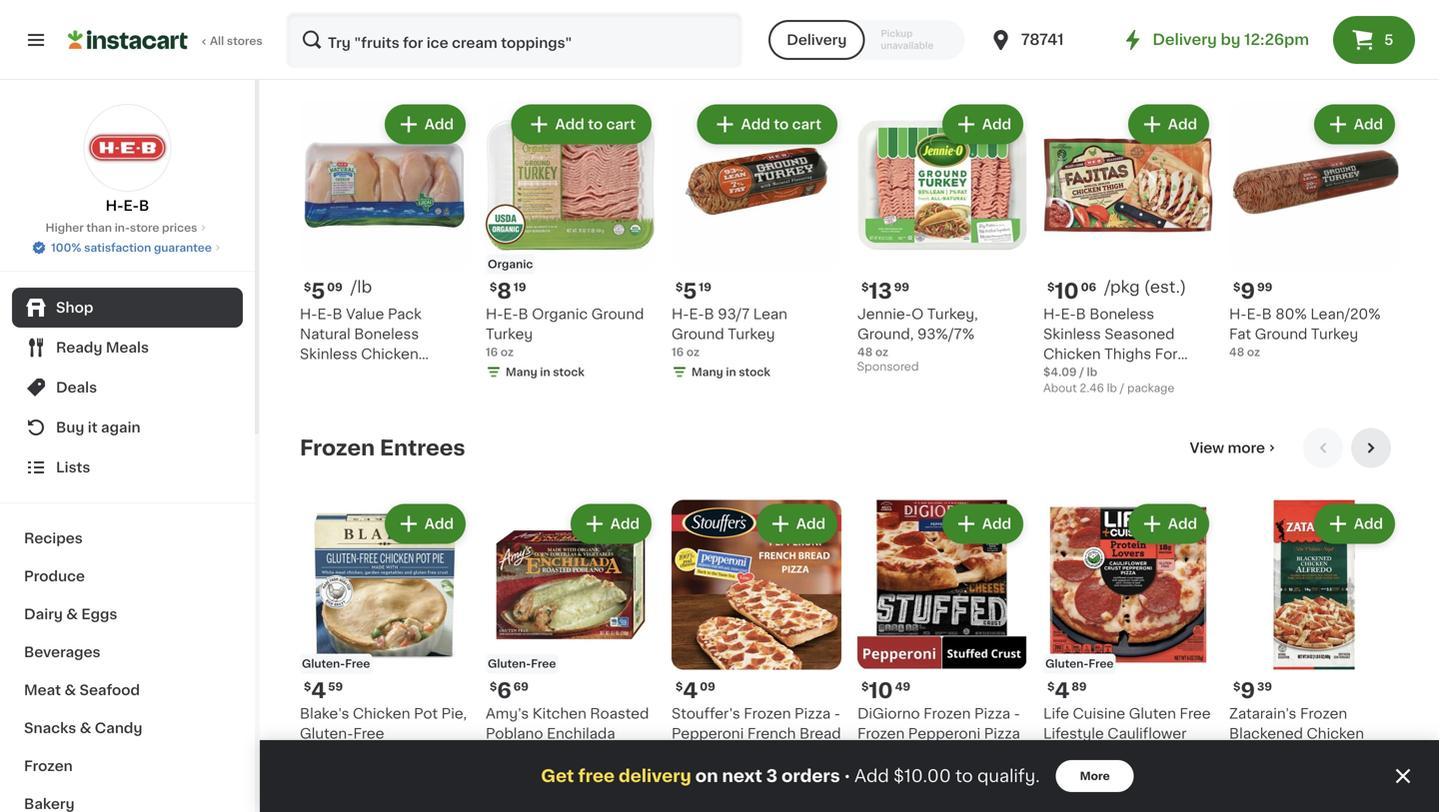 Task type: locate. For each thing, give the bounding box(es) containing it.
0 vertical spatial skinless
[[1043, 327, 1101, 341]]

free for blake's chicken pot pie, gluten-free
[[345, 659, 370, 670]]

h- inside h-e-b boneless skinless seasoned chicken thighs for fajitas
[[1043, 307, 1061, 321]]

frozen
[[300, 438, 375, 459], [744, 707, 791, 721], [924, 707, 971, 721], [1300, 707, 1347, 721], [857, 727, 905, 741], [24, 760, 73, 774]]

meat
[[24, 684, 61, 698]]

many in stock down h-e-b organic ground turkey 16 oz
[[506, 367, 584, 378]]

b inside h-e-b organic ground turkey 16 oz
[[518, 307, 528, 321]]

4 left 59
[[311, 681, 326, 702]]

dairy & eggs
[[24, 608, 117, 622]]

gluten- up 69
[[488, 659, 531, 670]]

1 48 from the left
[[857, 347, 873, 358]]

many down h-e-b organic ground turkey 16 oz
[[506, 367, 537, 378]]

5 inside $ 5 09 /lb
[[311, 281, 325, 302]]

to for 5
[[774, 117, 789, 131]]

10 left '06' on the top right of the page
[[1055, 281, 1079, 302]]

e- inside h-e-b organic ground turkey 16 oz
[[503, 307, 518, 321]]

3
[[766, 768, 778, 785]]

h- inside the h-e-b 93/7 lean ground turkey 16 oz
[[672, 307, 689, 321]]

$ 4 09
[[676, 681, 715, 702]]

turkey inside the h-e-b 93/7 lean ground turkey 16 oz
[[728, 327, 775, 341]]

2 crust from the left
[[1043, 747, 1082, 761]]

09
[[327, 282, 343, 293], [700, 682, 715, 693]]

chicken inside h-e-b value pack natural boneless skinless chicken breasts
[[361, 347, 418, 361]]

4 for blake's chicken pot pie, gluten-free
[[311, 681, 326, 702]]

$ for $ 10 06
[[1047, 282, 1055, 293]]

boneless inside h-e-b value pack natural boneless skinless chicken breasts
[[354, 327, 419, 341]]

1 vertical spatial more
[[1228, 441, 1265, 455]]

& left "eggs"
[[66, 608, 78, 622]]

stouffer's frozen pizza - pepperoni french bread pizza 11.25 oz
[[672, 707, 841, 778]]

1 horizontal spatial gluten-free
[[488, 659, 556, 670]]

buy
[[56, 421, 84, 435]]

skinless inside h-e-b value pack natural boneless skinless chicken breasts
[[300, 347, 357, 361]]

many down the h-e-b 93/7 lean ground turkey 16 oz
[[692, 367, 723, 378]]

chicken up fajitas on the top right of the page
[[1043, 347, 1101, 361]]

gluten- up 59
[[302, 659, 345, 670]]

0 vertical spatial &
[[66, 608, 78, 622]]

$ inside $ 6 69
[[490, 682, 497, 693]]

chicken inside h-e-b boneless skinless seasoned chicken thighs for fajitas
[[1043, 347, 1101, 361]]

boneless inside h-e-b boneless skinless seasoned chicken thighs for fajitas
[[1090, 307, 1154, 321]]

crust down lifestyle
[[1043, 747, 1082, 761]]

gluten-free up 69
[[488, 659, 556, 670]]

8
[[497, 281, 512, 302]]

gluten-free inside "product" group
[[488, 659, 556, 670]]

view for 13
[[1190, 42, 1224, 56]]

1 horizontal spatial crust
[[1043, 747, 1082, 761]]

b for h-e-b boneless skinless seasoned chicken thighs for fajitas
[[1076, 307, 1086, 321]]

crust inside life cuisine gluten free lifestyle cauliflower crust pepperoni pizza 6 oz
[[1043, 747, 1082, 761]]

page 1 of 7 group
[[300, 0, 1399, 13]]

to
[[588, 117, 603, 131], [774, 117, 789, 131], [955, 768, 973, 785]]

0 horizontal spatial 5
[[311, 281, 325, 302]]

delivery by 12:26pm link
[[1121, 28, 1309, 52]]

10 for $ 10 06
[[1055, 281, 1079, 302]]

e- inside h-e-b boneless skinless seasoned chicken thighs for fajitas
[[1061, 307, 1076, 321]]

b left 93/7
[[704, 307, 714, 321]]

99 for 13
[[894, 282, 909, 293]]

48 up sponsored badge "image"
[[857, 347, 873, 358]]

0 horizontal spatial boneless
[[354, 327, 419, 341]]

buy it again
[[56, 421, 141, 435]]

16 down 8
[[486, 347, 498, 358]]

2 4 from the left
[[683, 681, 698, 702]]

cart for 5
[[792, 117, 821, 131]]

b down $ 10 06
[[1076, 307, 1086, 321]]

turkey inside h-e-b organic ground turkey 16 oz
[[486, 327, 533, 341]]

0 horizontal spatial /
[[1079, 367, 1084, 378]]

delivery
[[1153, 32, 1217, 47], [787, 33, 847, 47]]

1 view more from the top
[[1190, 42, 1265, 56]]

1 horizontal spatial 4
[[683, 681, 698, 702]]

16 down $ 5 19
[[672, 347, 684, 358]]

2 gluten-free from the left
[[488, 659, 556, 670]]

0 horizontal spatial 19
[[514, 282, 526, 293]]

19 inside $ 8 19
[[514, 282, 526, 293]]

0 horizontal spatial add to cart
[[555, 117, 636, 131]]

(est.)
[[1144, 279, 1186, 295]]

2 horizontal spatial turkey
[[1311, 327, 1358, 341]]

snacks
[[24, 722, 76, 736]]

lb up 2.46
[[1087, 367, 1097, 378]]

2 horizontal spatial pepperoni
[[1085, 747, 1158, 761]]

0 vertical spatial lb
[[1087, 367, 1097, 378]]

stock down life cuisine gluten free lifestyle cauliflower crust pepperoni pizza 6 oz
[[1111, 787, 1142, 798]]

ground inside h-e-b 80% lean/20% fat ground turkey 48 oz
[[1255, 327, 1308, 341]]

e- inside the h-e-b 93/7 lean ground turkey 16 oz
[[689, 307, 704, 321]]

view more button for 10
[[1182, 428, 1287, 468]]

09 for 5
[[327, 282, 343, 293]]

5 inside button
[[1384, 33, 1394, 47]]

many in stock
[[506, 367, 584, 378], [692, 367, 770, 378], [506, 767, 584, 778], [1063, 787, 1142, 798]]

e- inside h-e-b 80% lean/20% fat ground turkey 48 oz
[[1247, 307, 1262, 321]]

0 horizontal spatial 6
[[497, 681, 511, 702]]

in down $10.00
[[912, 787, 922, 798]]

o
[[912, 307, 924, 321]]

0 horizontal spatial crust
[[923, 747, 962, 761]]

h- for h-e-b organic ground turkey 16 oz
[[486, 307, 503, 321]]

1 4 from the left
[[311, 681, 326, 702]]

product group containing 6
[[486, 500, 656, 784]]

amy's kitchen roasted poblano enchilada
[[486, 707, 649, 741]]

2 99 from the left
[[1257, 282, 1272, 293]]

09 left "/lb"
[[327, 282, 343, 293]]

1 horizontal spatial turkey
[[728, 327, 775, 341]]

item carousel region containing poultry
[[300, 29, 1399, 412]]

chicken left pot
[[353, 707, 410, 721]]

oz down $ 5 19
[[686, 347, 700, 358]]

oz inside digiorno frozen pizza - frozen pepperoni pizza - stuffed crust pizza 22.2 oz many in stock
[[885, 767, 898, 778]]

1 horizontal spatial boneless
[[1090, 307, 1154, 321]]

free inside life cuisine gluten free lifestyle cauliflower crust pepperoni pizza 6 oz
[[1180, 707, 1211, 721]]

2 19 from the left
[[699, 282, 711, 293]]

2 view from the top
[[1190, 441, 1224, 455]]

0 horizontal spatial 48
[[857, 347, 873, 358]]

0 vertical spatial boneless
[[1090, 307, 1154, 321]]

48 down fat
[[1229, 347, 1244, 358]]

e- inside h-e-b value pack natural boneless skinless chicken breasts
[[317, 307, 332, 321]]

2 horizontal spatial -
[[1014, 707, 1020, 721]]

1 19 from the left
[[514, 282, 526, 293]]

in for 5
[[726, 367, 736, 378]]

2 horizontal spatial 5
[[1384, 33, 1394, 47]]

gluten-free for amy's
[[488, 659, 556, 670]]

ground
[[591, 307, 644, 321], [672, 327, 724, 341], [1255, 327, 1308, 341]]

h-
[[106, 199, 123, 213], [300, 307, 317, 321], [486, 307, 503, 321], [672, 307, 689, 321], [1043, 307, 1061, 321], [1229, 307, 1247, 321]]

1 vertical spatial view more button
[[1182, 428, 1287, 468]]

add button for h-e-b value pack natural boneless skinless chicken breasts
[[387, 106, 464, 142]]

in down more
[[1098, 787, 1108, 798]]

delivery inside "delivery by 12:26pm" link
[[1153, 32, 1217, 47]]

$ inside $ 13 99
[[861, 282, 869, 293]]

skinless up breasts
[[300, 347, 357, 361]]

1 add to cart from the left
[[555, 117, 636, 131]]

0 horizontal spatial cart
[[606, 117, 636, 131]]

many in stock down the h-e-b 93/7 lean ground turkey 16 oz
[[692, 367, 770, 378]]

ready meals link
[[12, 328, 243, 368]]

again
[[101, 421, 141, 435]]

1 horizontal spatial add to cart button
[[699, 106, 835, 142]]

1 view from the top
[[1190, 42, 1224, 56]]

9 for 13
[[1241, 281, 1255, 302]]

skinless up the $4.09
[[1043, 327, 1101, 341]]

b inside h-e-b 80% lean/20% fat ground turkey 48 oz
[[1262, 307, 1272, 321]]

gluten- down blake's on the left bottom of the page
[[300, 727, 353, 741]]

$ left 69
[[490, 682, 497, 693]]

e- up natural
[[317, 307, 332, 321]]

1 view more button from the top
[[1182, 29, 1287, 69]]

oz right 11.25
[[701, 767, 714, 778]]

3 item carousel region from the top
[[300, 428, 1399, 812]]

gluten-free
[[302, 659, 370, 670], [488, 659, 556, 670], [1045, 659, 1114, 670]]

gluten-free up 89
[[1045, 659, 1114, 670]]

gluten- for amy's kitchen roasted poblano enchilada
[[488, 659, 531, 670]]

to inside the treatment tracker modal dialog
[[955, 768, 973, 785]]

stock down h-e-b organic ground turkey 16 oz
[[553, 367, 584, 378]]

h- for h-e-b value pack natural boneless skinless chicken breasts
[[300, 307, 317, 321]]

gluten-free up 59
[[302, 659, 370, 670]]

oz inside jennie-o turkey, ground, 93%/7% 48 oz
[[875, 347, 888, 358]]

pie,
[[441, 707, 467, 721]]

0 horizontal spatial 16
[[486, 347, 498, 358]]

$ up fat
[[1233, 282, 1241, 293]]

add button for h-e-b boneless skinless seasoned chicken thighs for fajitas
[[1130, 106, 1207, 142]]

e- for h-e-b organic ground turkey 16 oz
[[503, 307, 518, 321]]

0 horizontal spatial 09
[[327, 282, 343, 293]]

more for 13
[[1228, 42, 1265, 56]]

crust inside digiorno frozen pizza - frozen pepperoni pizza - stuffed crust pizza 22.2 oz many in stock
[[923, 747, 962, 761]]

oz left more
[[1053, 767, 1067, 778]]

1 vertical spatial organic
[[532, 307, 588, 321]]

0 horizontal spatial ground
[[591, 307, 644, 321]]

delivery left "by" in the right of the page
[[1153, 32, 1217, 47]]

1 horizontal spatial ground
[[672, 327, 724, 341]]

1 vertical spatial 10
[[869, 681, 893, 702]]

0 horizontal spatial -
[[834, 707, 840, 721]]

chicken right blackened
[[1307, 727, 1364, 741]]

oz
[[501, 347, 514, 358], [686, 347, 700, 358], [875, 347, 888, 358], [1247, 347, 1260, 358], [701, 767, 714, 778], [885, 767, 898, 778], [1053, 767, 1067, 778]]

pepperoni inside digiorno frozen pizza - frozen pepperoni pizza - stuffed crust pizza 22.2 oz many in stock
[[908, 727, 981, 741]]

b up store at the left top of the page
[[139, 199, 149, 213]]

frozen inside stouffer's frozen pizza - pepperoni french bread pizza 11.25 oz
[[744, 707, 791, 721]]

add button for life cuisine gluten free lifestyle cauliflower crust pepperoni pizza
[[1130, 506, 1207, 542]]

pepperoni down stouffer's
[[672, 727, 744, 741]]

19 up the h-e-b 93/7 lean ground turkey 16 oz
[[699, 282, 711, 293]]

1 vertical spatial boneless
[[354, 327, 419, 341]]

3 turkey from the left
[[1311, 327, 1358, 341]]

19 inside $ 5 19
[[699, 282, 711, 293]]

1 gluten-free from the left
[[302, 659, 370, 670]]

free for amy's kitchen roasted poblano enchilada
[[531, 659, 556, 670]]

06
[[1081, 282, 1096, 293]]

0 horizontal spatial skinless
[[300, 347, 357, 361]]

9 up fat
[[1241, 281, 1255, 302]]

1 horizontal spatial 99
[[1257, 282, 1272, 293]]

$ left 59
[[304, 682, 311, 693]]

instacart logo image
[[68, 28, 188, 52]]

$5.09 per pound element
[[300, 278, 470, 304]]

add button for zatarain's frozen blackened chicken alfredo
[[1316, 506, 1393, 542]]

1 horizontal spatial 09
[[700, 682, 715, 693]]

$ for $ 4 89
[[1047, 682, 1055, 693]]

09 up stouffer's
[[700, 682, 715, 693]]

/ left package
[[1120, 383, 1125, 394]]

french
[[747, 727, 796, 741]]

frozen up bakery
[[24, 760, 73, 774]]

h- down $ 5 19
[[672, 307, 689, 321]]

0 horizontal spatial 4
[[311, 681, 326, 702]]

frozen right digiorno
[[924, 707, 971, 721]]

$ inside $ 5 19
[[676, 282, 683, 293]]

93/7
[[718, 307, 750, 321]]

0 horizontal spatial 10
[[869, 681, 893, 702]]

frozen down digiorno
[[857, 727, 905, 741]]

e- up higher than in-store prices link
[[123, 199, 139, 213]]

0 horizontal spatial pepperoni
[[672, 727, 744, 741]]

99 inside $ 13 99
[[894, 282, 909, 293]]

1 horizontal spatial 19
[[699, 282, 711, 293]]

b inside the h-e-b 93/7 lean ground turkey 16 oz
[[704, 307, 714, 321]]

19
[[514, 282, 526, 293], [699, 282, 711, 293]]

gluten- for blake's chicken pot pie, gluten-free
[[302, 659, 345, 670]]

pepperoni up $10.00
[[908, 727, 981, 741]]

$10.06 per package (estimated) element
[[1043, 278, 1213, 304]]

69
[[513, 682, 529, 693]]

$ for $ 5 19
[[676, 282, 683, 293]]

1 horizontal spatial lb
[[1107, 383, 1117, 394]]

produce
[[24, 570, 85, 584]]

h- for h-e-b 93/7 lean ground turkey 16 oz
[[672, 307, 689, 321]]

$ for $ 9 99
[[1233, 282, 1241, 293]]

add inside the treatment tracker modal dialog
[[854, 768, 889, 785]]

1 crust from the left
[[923, 747, 962, 761]]

0 horizontal spatial lb
[[1087, 367, 1097, 378]]

19 right 8
[[514, 282, 526, 293]]

turkey down lean/20%
[[1311, 327, 1358, 341]]

1 horizontal spatial delivery
[[1153, 32, 1217, 47]]

$ inside '$ 4 59'
[[304, 682, 311, 693]]

$ inside the $ 10 49
[[861, 682, 869, 693]]

80%
[[1275, 307, 1307, 321]]

1 horizontal spatial 48
[[1229, 347, 1244, 358]]

h- up fat
[[1229, 307, 1247, 321]]

ground,
[[857, 327, 914, 341]]

& for snacks
[[80, 722, 91, 736]]

2 turkey from the left
[[728, 327, 775, 341]]

$ 10 49
[[861, 681, 910, 702]]

1 turkey from the left
[[486, 327, 533, 341]]

oz inside stouffer's frozen pizza - pepperoni french bread pizza 11.25 oz
[[701, 767, 714, 778]]

1 vertical spatial 9
[[1241, 681, 1255, 702]]

$ for $ 8 19
[[490, 282, 497, 293]]

1 vertical spatial item carousel region
[[300, 29, 1399, 412]]

1 16 from the left
[[486, 347, 498, 358]]

b inside h-e-b boneless skinless seasoned chicken thighs for fajitas
[[1076, 307, 1086, 321]]

1 vertical spatial view more
[[1190, 441, 1265, 455]]

$ inside $ 4 89
[[1047, 682, 1055, 693]]

0 horizontal spatial to
[[588, 117, 603, 131]]

pepperoni down cauliflower
[[1085, 747, 1158, 761]]

h-e-b link
[[83, 104, 171, 216]]

2 view more button from the top
[[1182, 428, 1287, 468]]

h- inside h-e-b organic ground turkey 16 oz
[[486, 307, 503, 321]]

1 horizontal spatial pepperoni
[[908, 727, 981, 741]]

stock down the h-e-b 93/7 lean ground turkey 16 oz
[[739, 367, 770, 378]]

orders
[[781, 768, 840, 785]]

0 vertical spatial /
[[1079, 367, 1084, 378]]

1 horizontal spatial 6
[[1043, 767, 1051, 778]]

2 add to cart from the left
[[741, 117, 821, 131]]

1 cart from the left
[[606, 117, 636, 131]]

$ inside $ 10 06
[[1047, 282, 1055, 293]]

oz down fat
[[1247, 347, 1260, 358]]

0 horizontal spatial turkey
[[486, 327, 533, 341]]

6 left 69
[[497, 681, 511, 702]]

2 horizontal spatial gluten-free
[[1045, 659, 1114, 670]]

$ up jennie-
[[861, 282, 869, 293]]

e- down $ 8 19
[[503, 307, 518, 321]]

1 horizontal spatial add to cart
[[741, 117, 821, 131]]

10 left "49"
[[869, 681, 893, 702]]

e- for h-e-b value pack natural boneless skinless chicken breasts
[[317, 307, 332, 321]]

- up 22.2
[[857, 747, 864, 761]]

- up bread
[[834, 707, 840, 721]]

0 horizontal spatial delivery
[[787, 33, 847, 47]]

to for 8
[[588, 117, 603, 131]]

delivery down the "page 1 of 7" group
[[787, 33, 847, 47]]

0 horizontal spatial add to cart button
[[513, 106, 650, 142]]

free for life cuisine gluten free lifestyle cauliflower crust pepperoni pizza
[[1089, 659, 1114, 670]]

e- down $ 10 06
[[1061, 307, 1076, 321]]

pizza inside life cuisine gluten free lifestyle cauliflower crust pepperoni pizza 6 oz
[[1161, 747, 1197, 761]]

$ down item badge 'image'
[[490, 282, 497, 293]]

entrees
[[380, 438, 465, 459]]

1 vertical spatial /
[[1120, 383, 1125, 394]]

delivery inside delivery button
[[787, 33, 847, 47]]

2 16 from the left
[[672, 347, 684, 358]]

2 vertical spatial item carousel region
[[300, 428, 1399, 812]]

thighs
[[1104, 347, 1151, 361]]

2 horizontal spatial to
[[955, 768, 973, 785]]

2 horizontal spatial ground
[[1255, 327, 1308, 341]]

h- up higher than in-store prices
[[106, 199, 123, 213]]

satisfaction
[[84, 242, 151, 253]]

$ inside $ 9 99
[[1233, 282, 1241, 293]]

$ up digiorno
[[861, 682, 869, 693]]

99 up h-e-b 80% lean/20% fat ground turkey 48 oz on the right of page
[[1257, 282, 1272, 293]]

$ inside "$ 4 09"
[[676, 682, 683, 693]]

$ inside $ 8 19
[[490, 282, 497, 293]]

to inside "product" group
[[588, 117, 603, 131]]

6 right qualify. on the bottom right
[[1043, 767, 1051, 778]]

h- inside h-e-b value pack natural boneless skinless chicken breasts
[[300, 307, 317, 321]]

lifestyle
[[1043, 727, 1104, 741]]

0 vertical spatial 09
[[327, 282, 343, 293]]

4 up stouffer's
[[683, 681, 698, 702]]

ground inside h-e-b organic ground turkey 16 oz
[[591, 307, 644, 321]]

1 horizontal spatial 10
[[1055, 281, 1079, 302]]

09 inside "$ 4 09"
[[700, 682, 715, 693]]

all stores
[[210, 35, 262, 46]]

1 9 from the top
[[1241, 281, 1255, 302]]

0 vertical spatial organic
[[488, 259, 533, 270]]

$ 9 39
[[1233, 681, 1272, 702]]

& left the 'candy'
[[80, 722, 91, 736]]

3 4 from the left
[[1055, 681, 1070, 702]]

16
[[486, 347, 498, 358], [672, 347, 684, 358]]

boneless down $10.06 per package (estimated) element
[[1090, 307, 1154, 321]]

pepperoni
[[672, 727, 744, 741], [908, 727, 981, 741], [1085, 747, 1158, 761]]

2 horizontal spatial 4
[[1055, 681, 1070, 702]]

- inside stouffer's frozen pizza - pepperoni french bread pizza 11.25 oz
[[834, 707, 840, 721]]

b for h-e-b 80% lean/20% fat ground turkey 48 oz
[[1262, 307, 1272, 321]]

1 vertical spatial view
[[1190, 441, 1224, 455]]

2 item carousel region from the top
[[300, 29, 1399, 412]]

0 vertical spatial view
[[1190, 42, 1224, 56]]

93%/7%
[[917, 327, 975, 341]]

$ left 39 on the bottom
[[1233, 682, 1241, 693]]

oz down stuffed
[[885, 767, 898, 778]]

turkey down 93/7
[[728, 327, 775, 341]]

2 view more from the top
[[1190, 441, 1265, 455]]

delivery button
[[769, 20, 865, 60]]

turkey down $ 8 19
[[486, 327, 533, 341]]

deals
[[56, 381, 97, 395]]

turkey
[[486, 327, 533, 341], [728, 327, 775, 341], [1311, 327, 1358, 341]]

1 vertical spatial 09
[[700, 682, 715, 693]]

- left life
[[1014, 707, 1020, 721]]

$ up stouffer's
[[676, 682, 683, 693]]

0 vertical spatial view more button
[[1182, 29, 1287, 69]]

chicken down "pack"
[[361, 347, 418, 361]]

life
[[1043, 707, 1069, 721]]

2 9 from the top
[[1241, 681, 1255, 702]]

sponsored badge image
[[857, 362, 918, 373]]

1 horizontal spatial skinless
[[1043, 327, 1101, 341]]

4
[[311, 681, 326, 702], [683, 681, 698, 702], [1055, 681, 1070, 702]]

breasts
[[300, 367, 353, 381]]

1 more from the top
[[1228, 42, 1265, 56]]

item carousel region
[[300, 0, 1399, 13], [300, 29, 1399, 412], [300, 428, 1399, 812]]

1 vertical spatial 6
[[1043, 767, 1051, 778]]

in down h-e-b organic ground turkey 16 oz
[[540, 367, 550, 378]]

0 vertical spatial 9
[[1241, 281, 1255, 302]]

0 vertical spatial more
[[1228, 42, 1265, 56]]

2 48 from the left
[[1229, 347, 1244, 358]]

2 add to cart button from the left
[[699, 106, 835, 142]]

$ inside $ 9 39
[[1233, 682, 1241, 693]]

skinless inside h-e-b boneless skinless seasoned chicken thighs for fajitas
[[1043, 327, 1101, 341]]

b up natural
[[332, 307, 342, 321]]

0 vertical spatial 10
[[1055, 281, 1079, 302]]

5 for $ 5 09 /lb
[[311, 281, 325, 302]]

pizza
[[795, 707, 831, 721], [974, 707, 1010, 721], [984, 727, 1020, 741], [672, 747, 708, 761], [965, 747, 1001, 761], [1161, 747, 1197, 761]]

e- down $ 9 99
[[1247, 307, 1262, 321]]

higher
[[46, 222, 84, 233]]

higher than in-store prices
[[46, 222, 197, 233]]

- for bread
[[834, 707, 840, 721]]

dairy
[[24, 608, 63, 622]]

1 99 from the left
[[894, 282, 909, 293]]

h-e-b value pack natural boneless skinless chicken breasts
[[300, 307, 422, 381]]

item badge image
[[486, 205, 526, 245]]

None search field
[[286, 12, 743, 68]]

-
[[834, 707, 840, 721], [1014, 707, 1020, 721], [857, 747, 864, 761]]

oz down $ 8 19
[[501, 347, 514, 358]]

0 vertical spatial 6
[[497, 681, 511, 702]]

h- inside h-e-b 80% lean/20% fat ground turkey 48 oz
[[1229, 307, 1247, 321]]

1 add to cart button from the left
[[513, 106, 650, 142]]

1 vertical spatial lb
[[1107, 383, 1117, 394]]

$
[[304, 282, 311, 293], [490, 282, 497, 293], [676, 282, 683, 293], [861, 282, 869, 293], [1047, 282, 1055, 293], [1233, 282, 1241, 293], [304, 682, 311, 693], [490, 682, 497, 693], [676, 682, 683, 693], [861, 682, 869, 693], [1047, 682, 1055, 693], [1233, 682, 1241, 693]]

$ up life
[[1047, 682, 1055, 693]]

add to cart for 8
[[555, 117, 636, 131]]

& for meat
[[64, 684, 76, 698]]

product group
[[300, 100, 470, 381], [486, 100, 656, 384], [672, 100, 841, 384], [857, 100, 1027, 378], [1043, 100, 1213, 396], [1229, 100, 1399, 360], [300, 500, 470, 760], [486, 500, 656, 784], [672, 500, 841, 780], [857, 500, 1027, 812], [1043, 500, 1213, 804], [1229, 500, 1399, 780]]

19 for 5
[[699, 282, 711, 293]]

/ up 2.46
[[1079, 367, 1084, 378]]

h-e-b 93/7 lean ground turkey 16 oz
[[672, 307, 787, 358]]

e- down $ 5 19
[[689, 307, 704, 321]]

add button for blake's chicken pot pie, gluten-free
[[387, 506, 464, 542]]

many down 22.2
[[877, 787, 909, 798]]

gluten- up 89
[[1045, 659, 1089, 670]]

$ 9 99
[[1233, 281, 1272, 302]]

free
[[345, 659, 370, 670], [531, 659, 556, 670], [1089, 659, 1114, 670], [1180, 707, 1211, 721], [353, 727, 384, 741]]

0 horizontal spatial gluten-free
[[302, 659, 370, 670]]

0 horizontal spatial 99
[[894, 282, 909, 293]]

snacks & candy link
[[12, 710, 243, 748]]

store
[[130, 222, 159, 233]]

gluten-
[[302, 659, 345, 670], [488, 659, 531, 670], [1045, 659, 1089, 670], [300, 727, 353, 741]]

produce link
[[12, 558, 243, 596]]

h- up natural
[[300, 307, 317, 321]]

1 horizontal spatial 5
[[683, 281, 697, 302]]

$ for $ 10 49
[[861, 682, 869, 693]]

2 more from the top
[[1228, 441, 1265, 455]]

1 horizontal spatial 16
[[672, 347, 684, 358]]

99 right 13
[[894, 282, 909, 293]]

99 inside $ 9 99
[[1257, 282, 1272, 293]]

b for h-e-b 93/7 lean ground turkey 16 oz
[[704, 307, 714, 321]]

1 horizontal spatial cart
[[792, 117, 821, 131]]

turkey inside h-e-b 80% lean/20% fat ground turkey 48 oz
[[1311, 327, 1358, 341]]

zatarain's
[[1229, 707, 1297, 721]]

in
[[540, 367, 550, 378], [726, 367, 736, 378], [540, 767, 550, 778], [912, 787, 922, 798], [1098, 787, 1108, 798]]

bakery
[[24, 797, 75, 811]]

b inside h-e-b value pack natural boneless skinless chicken breasts
[[332, 307, 342, 321]]

1 vertical spatial skinless
[[300, 347, 357, 361]]

roasted
[[590, 707, 649, 721]]

organic inside h-e-b organic ground turkey 16 oz
[[532, 307, 588, 321]]

0 vertical spatial view more
[[1190, 42, 1265, 56]]

2 vertical spatial &
[[80, 722, 91, 736]]

09 inside $ 5 09 /lb
[[327, 282, 343, 293]]

0 vertical spatial item carousel region
[[300, 0, 1399, 13]]

$ up natural
[[304, 282, 311, 293]]

& right meat
[[64, 684, 76, 698]]

1 vertical spatial &
[[64, 684, 76, 698]]

jennie-o turkey, ground, 93%/7% 48 oz
[[857, 307, 978, 358]]

in down the h-e-b 93/7 lean ground turkey 16 oz
[[726, 367, 736, 378]]

crust up $10.00
[[923, 747, 962, 761]]

$ inside $ 5 09 /lb
[[304, 282, 311, 293]]

stock for 8
[[553, 367, 584, 378]]

2 cart from the left
[[792, 117, 821, 131]]

$ left '06' on the top right of the page
[[1047, 282, 1055, 293]]

22.2
[[857, 767, 882, 778]]

1 horizontal spatial to
[[774, 117, 789, 131]]

about
[[1043, 383, 1077, 394]]

poblano
[[486, 727, 543, 741]]



Task type: describe. For each thing, give the bounding box(es) containing it.
all
[[210, 35, 224, 46]]

16 inside the h-e-b 93/7 lean ground turkey 16 oz
[[672, 347, 684, 358]]

9 for 10
[[1241, 681, 1255, 702]]

1 horizontal spatial -
[[857, 747, 864, 761]]

view more for 13
[[1190, 42, 1265, 56]]

48 inside jennie-o turkey, ground, 93%/7% 48 oz
[[857, 347, 873, 358]]

free
[[578, 768, 615, 785]]

many left "get"
[[506, 767, 537, 778]]

stuffed
[[867, 747, 920, 761]]

89
[[1072, 682, 1087, 693]]

seasoned
[[1105, 327, 1175, 341]]

h-e-b logo image
[[83, 104, 171, 192]]

48 inside h-e-b 80% lean/20% fat ground turkey 48 oz
[[1229, 347, 1244, 358]]

blake's
[[300, 707, 349, 721]]

h- for h-e-b
[[106, 199, 123, 213]]

lean/20%
[[1311, 307, 1381, 321]]

/lb
[[351, 279, 372, 295]]

service type group
[[769, 20, 965, 60]]

b for h-e-b
[[139, 199, 149, 213]]

digiorno frozen pizza - frozen pepperoni pizza - stuffed crust pizza 22.2 oz many in stock
[[857, 707, 1020, 798]]

pepperoni inside stouffer's frozen pizza - pepperoni french bread pizza 11.25 oz
[[672, 727, 744, 741]]

100% satisfaction guarantee
[[51, 242, 212, 253]]

more button
[[1056, 761, 1134, 792]]

frozen inside the zatarain's frozen blackened chicken alfredo
[[1300, 707, 1347, 721]]

$ for $ 4 09
[[676, 682, 683, 693]]

many in stock for 5
[[692, 367, 770, 378]]

12:26pm
[[1244, 32, 1309, 47]]

zatarain's frozen blackened chicken alfredo
[[1229, 707, 1364, 761]]

gluten- inside blake's chicken pot pie, gluten-free
[[300, 727, 353, 741]]

delivery for delivery by 12:26pm
[[1153, 32, 1217, 47]]

more
[[1080, 771, 1110, 782]]

next
[[722, 768, 762, 785]]

stock for 4
[[1111, 787, 1142, 798]]

higher than in-store prices link
[[46, 220, 209, 236]]

stouffer's
[[672, 707, 740, 721]]

chicken inside blake's chicken pot pie, gluten-free
[[353, 707, 410, 721]]

- for pizza
[[1014, 707, 1020, 721]]

blackened
[[1229, 727, 1303, 741]]

e- for h-e-b 80% lean/20% fat ground turkey 48 oz
[[1247, 307, 1262, 321]]

than
[[86, 222, 112, 233]]

16 inside h-e-b organic ground turkey 16 oz
[[486, 347, 498, 358]]

deals link
[[12, 368, 243, 408]]

e- for h-e-b
[[123, 199, 139, 213]]

$ for $ 6 69
[[490, 682, 497, 693]]

more for 10
[[1228, 441, 1265, 455]]

cuisine
[[1073, 707, 1125, 721]]

stock for 5
[[739, 367, 770, 378]]

h- for h-e-b boneless skinless seasoned chicken thighs for fajitas
[[1043, 307, 1061, 321]]

99 for 9
[[1257, 282, 1272, 293]]

1 horizontal spatial /
[[1120, 383, 1125, 394]]

many in stock for 4
[[1063, 787, 1142, 798]]

$ 13 99
[[861, 281, 909, 302]]

4 for life cuisine gluten free lifestyle cauliflower crust pepperoni pizza
[[1055, 681, 1070, 702]]

many in stock for 8
[[506, 367, 584, 378]]

Search field
[[288, 14, 741, 66]]

stores
[[227, 35, 262, 46]]

many for 4
[[1063, 787, 1095, 798]]

h-e-b organic ground turkey 16 oz
[[486, 307, 644, 358]]

1 item carousel region from the top
[[300, 0, 1399, 13]]

recipes
[[24, 532, 83, 546]]

& for dairy
[[66, 608, 78, 622]]

add button for stouffer's frozen pizza - pepperoni french bread pizza
[[758, 506, 835, 542]]

candy
[[95, 722, 142, 736]]

bakery link
[[12, 785, 243, 812]]

oz inside the h-e-b 93/7 lean ground turkey 16 oz
[[686, 347, 700, 358]]

view more for 10
[[1190, 441, 1265, 455]]

6 inside life cuisine gluten free lifestyle cauliflower crust pepperoni pizza 6 oz
[[1043, 767, 1051, 778]]

prices
[[162, 222, 197, 233]]

4 for stouffer's frozen pizza - pepperoni french bread pizza
[[683, 681, 698, 702]]

in down poblano
[[540, 767, 550, 778]]

in-
[[115, 222, 130, 233]]

5 for $ 5 19
[[683, 281, 697, 302]]

beverages link
[[12, 634, 243, 672]]

alfredo
[[1229, 747, 1281, 761]]

bread
[[800, 727, 841, 741]]

h-e-b boneless skinless seasoned chicken thighs for fajitas
[[1043, 307, 1178, 381]]

b for h-e-b value pack natural boneless skinless chicken breasts
[[332, 307, 342, 321]]

product group containing 13
[[857, 100, 1027, 378]]

recipes link
[[12, 520, 243, 558]]

100%
[[51, 242, 81, 253]]

natural
[[300, 327, 351, 341]]

beverages
[[24, 646, 101, 660]]

stock down enchilada
[[553, 767, 584, 778]]

life cuisine gluten free lifestyle cauliflower crust pepperoni pizza 6 oz
[[1043, 707, 1211, 778]]

buy it again link
[[12, 408, 243, 448]]

$ for $ 9 39
[[1233, 682, 1241, 693]]

add to cart button for 5
[[699, 106, 835, 142]]

59
[[328, 682, 343, 693]]

qualify.
[[977, 768, 1040, 785]]

it
[[88, 421, 98, 435]]

value
[[346, 307, 384, 321]]

by
[[1221, 32, 1241, 47]]

$4.09 / lb about 2.46 lb / package
[[1043, 367, 1175, 394]]

pack
[[388, 307, 422, 321]]

many for 8
[[506, 367, 537, 378]]

chicken inside the zatarain's frozen blackened chicken alfredo
[[1307, 727, 1364, 741]]

treatment tracker modal dialog
[[260, 741, 1439, 812]]

$ 4 89
[[1047, 681, 1087, 702]]

on
[[695, 768, 718, 785]]

add button for amy's kitchen roasted poblano enchilada
[[572, 506, 650, 542]]

e- for h-e-b boneless skinless seasoned chicken thighs for fajitas
[[1061, 307, 1076, 321]]

/pkg
[[1104, 279, 1140, 295]]

for
[[1155, 347, 1178, 361]]

in inside digiorno frozen pizza - frozen pepperoni pizza - stuffed crust pizza 22.2 oz many in stock
[[912, 787, 922, 798]]

$ 5 09 /lb
[[304, 279, 372, 302]]

$ for $ 13 99
[[861, 282, 869, 293]]

b for h-e-b organic ground turkey 16 oz
[[518, 307, 528, 321]]

item carousel region containing frozen entrees
[[300, 428, 1399, 812]]

lists
[[56, 461, 90, 475]]

$ for $ 5 09 /lb
[[304, 282, 311, 293]]

09 for 4
[[700, 682, 715, 693]]

add to cart for 5
[[741, 117, 821, 131]]

frozen entrees
[[300, 438, 465, 459]]

e- for h-e-b 93/7 lean ground turkey 16 oz
[[689, 307, 704, 321]]

13
[[869, 281, 892, 302]]

in for 8
[[540, 367, 550, 378]]

10 for $ 10 49
[[869, 681, 893, 702]]

jennie-
[[857, 307, 912, 321]]

eggs
[[81, 608, 117, 622]]

stock inside digiorno frozen pizza - frozen pepperoni pizza - stuffed crust pizza 22.2 oz many in stock
[[925, 787, 956, 798]]

pepperoni inside life cuisine gluten free lifestyle cauliflower crust pepperoni pizza 6 oz
[[1085, 747, 1158, 761]]

add to cart button for 8
[[513, 106, 650, 142]]

meat & seafood link
[[12, 672, 243, 710]]

3 gluten-free from the left
[[1045, 659, 1114, 670]]

many inside digiorno frozen pizza - frozen pepperoni pizza - stuffed crust pizza 22.2 oz many in stock
[[877, 787, 909, 798]]

ground inside the h-e-b 93/7 lean ground turkey 16 oz
[[672, 327, 724, 341]]

seafood
[[79, 684, 140, 698]]

$ 4 59
[[304, 681, 343, 702]]

fajitas
[[1043, 367, 1089, 381]]

39
[[1257, 682, 1272, 693]]

gluten-free for blake's
[[302, 659, 370, 670]]

meals
[[106, 341, 149, 355]]

turkey,
[[927, 307, 978, 321]]

delivery for delivery
[[787, 33, 847, 47]]

add button for h-e-b 80% lean/20% fat ground turkey
[[1316, 106, 1393, 142]]

enchilada
[[547, 727, 615, 741]]

in for 4
[[1098, 787, 1108, 798]]

amy's
[[486, 707, 529, 721]]

view more button for 13
[[1182, 29, 1287, 69]]

gluten
[[1129, 707, 1176, 721]]

$ 10 06
[[1047, 281, 1096, 302]]

many in stock down poblano
[[506, 767, 584, 778]]

19 for 8
[[514, 282, 526, 293]]

$ for $ 4 59
[[304, 682, 311, 693]]

oz inside h-e-b organic ground turkey 16 oz
[[501, 347, 514, 358]]

pot
[[414, 707, 438, 721]]

guarantee
[[154, 242, 212, 253]]

gluten- for life cuisine gluten free lifestyle cauliflower crust pepperoni pizza
[[1045, 659, 1089, 670]]

cart for 8
[[606, 117, 636, 131]]

free inside blake's chicken pot pie, gluten-free
[[353, 727, 384, 741]]

fat
[[1229, 327, 1251, 341]]

5 button
[[1333, 16, 1415, 64]]

package
[[1127, 383, 1175, 394]]

oz inside life cuisine gluten free lifestyle cauliflower crust pepperoni pizza 6 oz
[[1053, 767, 1067, 778]]

oz inside h-e-b 80% lean/20% fat ground turkey 48 oz
[[1247, 347, 1260, 358]]

frozen down breasts
[[300, 438, 375, 459]]

h- for h-e-b 80% lean/20% fat ground turkey 48 oz
[[1229, 307, 1247, 321]]

product group containing 8
[[486, 100, 656, 384]]

all stores link
[[68, 12, 264, 68]]

delivery
[[619, 768, 691, 785]]

$ 5 19
[[676, 281, 711, 302]]

•
[[844, 768, 850, 784]]

ready meals
[[56, 341, 149, 355]]

shop
[[56, 301, 93, 315]]

view for 10
[[1190, 441, 1224, 455]]

many for 5
[[692, 367, 723, 378]]



Task type: vqa. For each thing, say whether or not it's contained in the screenshot.
left 50
no



